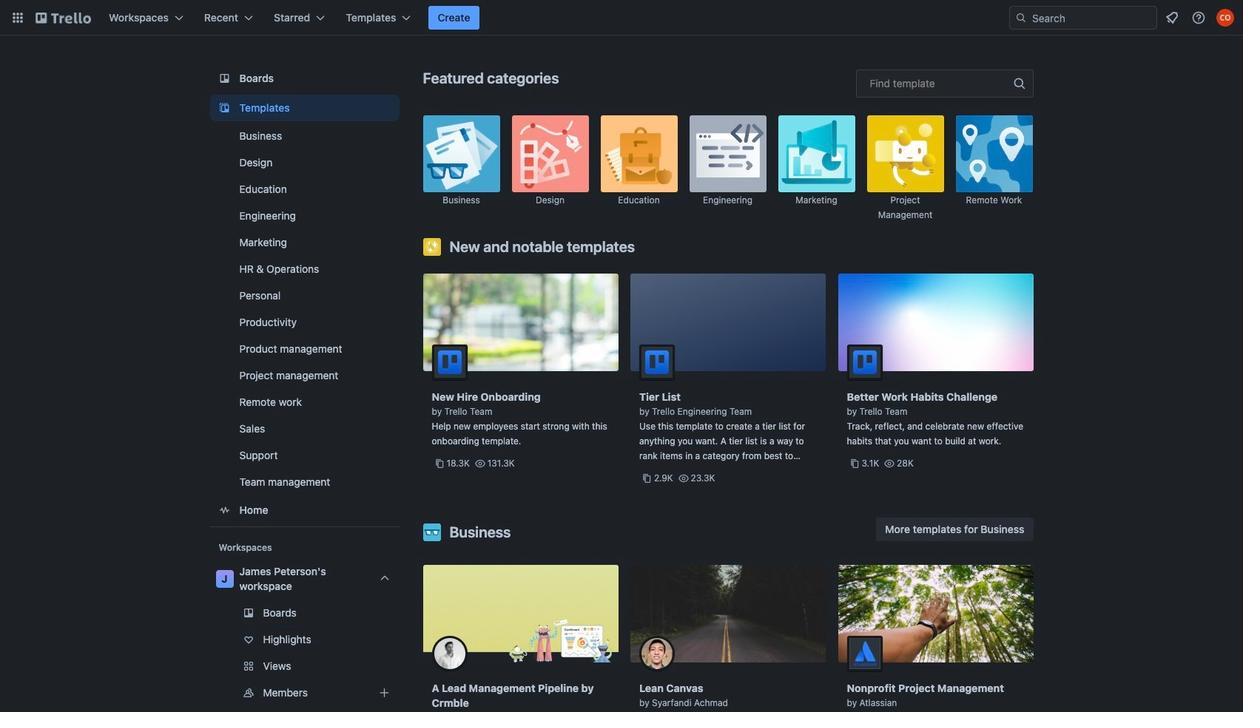 Task type: describe. For each thing, give the bounding box(es) containing it.
home image
[[216, 502, 234, 520]]

2 trello team image from the left
[[847, 345, 883, 380]]

atlassian image
[[847, 637, 883, 672]]

engineering icon image
[[689, 115, 766, 192]]

christina overa (christinaovera) image
[[1217, 9, 1235, 27]]

board image
[[216, 70, 234, 87]]

2 business icon image from the top
[[423, 524, 441, 542]]

Search field
[[1027, 7, 1157, 28]]

back to home image
[[36, 6, 91, 30]]

template board image
[[216, 99, 234, 117]]

0 notifications image
[[1164, 9, 1181, 27]]

add image
[[376, 685, 393, 702]]



Task type: locate. For each thing, give the bounding box(es) containing it.
marketing icon image
[[778, 115, 855, 192]]

trello team image
[[432, 345, 467, 380], [847, 345, 883, 380]]

None field
[[856, 70, 1034, 98]]

1 trello team image from the left
[[432, 345, 467, 380]]

design icon image
[[512, 115, 589, 192]]

toni, founder @ crmble image
[[432, 637, 467, 672]]

0 vertical spatial business icon image
[[423, 115, 500, 192]]

0 horizontal spatial trello team image
[[432, 345, 467, 380]]

1 horizontal spatial trello team image
[[847, 345, 883, 380]]

trello engineering team image
[[639, 345, 675, 380]]

remote work icon image
[[956, 115, 1033, 192]]

search image
[[1016, 12, 1027, 24]]

1 business icon image from the top
[[423, 115, 500, 192]]

business icon image
[[423, 115, 500, 192], [423, 524, 441, 542]]

project management icon image
[[867, 115, 944, 192]]

education icon image
[[601, 115, 678, 192]]

1 vertical spatial business icon image
[[423, 524, 441, 542]]

primary element
[[0, 0, 1243, 36]]

open information menu image
[[1192, 10, 1206, 25]]

syarfandi achmad image
[[639, 637, 675, 672]]



Task type: vqa. For each thing, say whether or not it's contained in the screenshot.
rightmost "Trello"
no



